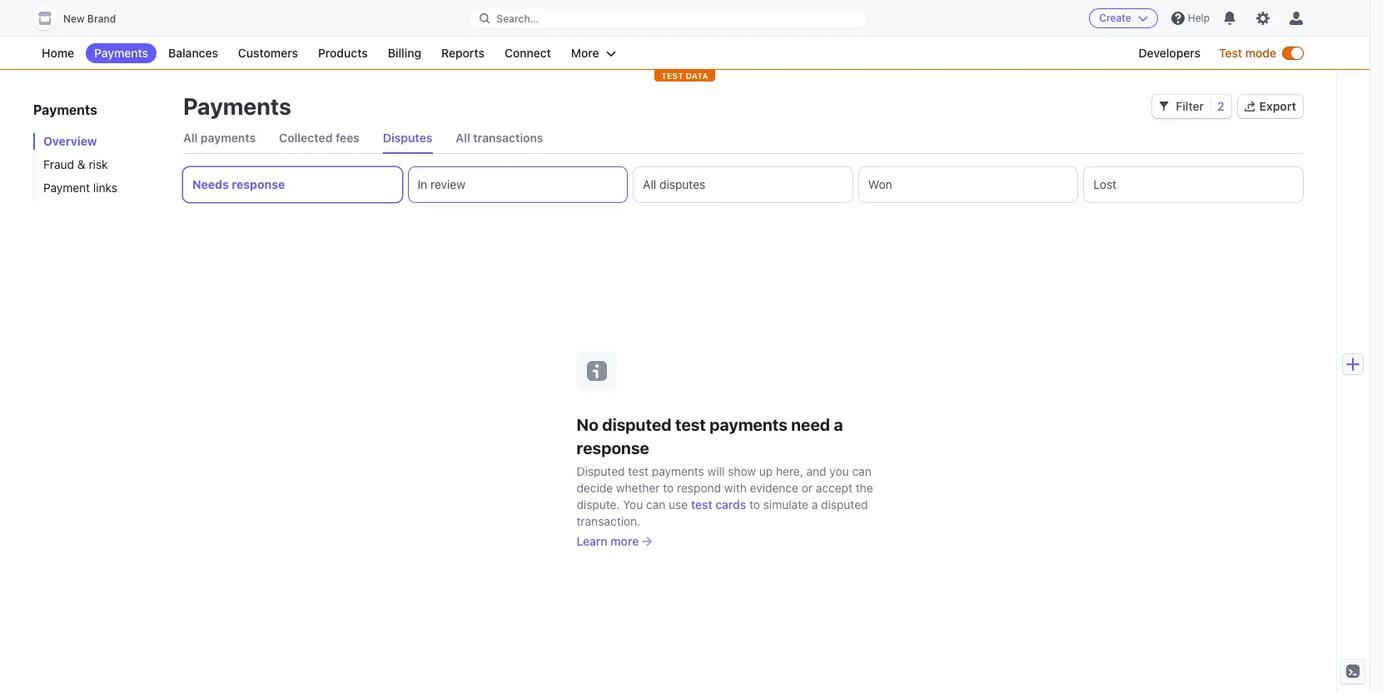 Task type: locate. For each thing, give the bounding box(es) containing it.
export
[[1260, 99, 1297, 113]]

with
[[724, 481, 747, 495]]

learn more link
[[577, 533, 910, 550]]

you
[[623, 498, 643, 512]]

disputed down the accept at the right bottom of the page
[[821, 498, 868, 512]]

disputed test payments will show up here, and you can decide whether to respond with evidence or accept the dispute. you can use
[[577, 464, 873, 512]]

balances link
[[160, 43, 226, 63]]

response inside needs response 'button'
[[232, 177, 285, 192]]

0 horizontal spatial to
[[663, 481, 674, 495]]

all for all transactions
[[456, 131, 470, 145]]

0 vertical spatial payments
[[201, 131, 256, 145]]

1 vertical spatial to
[[749, 498, 760, 512]]

1 horizontal spatial payments
[[652, 464, 704, 478]]

links
[[93, 181, 117, 195]]

payments
[[94, 46, 148, 60], [183, 92, 291, 120], [33, 102, 97, 117]]

connect
[[505, 46, 551, 60]]

payment links
[[43, 181, 117, 195]]

learn
[[577, 534, 608, 548]]

to up use
[[663, 481, 674, 495]]

test inside test cards link
[[691, 498, 713, 512]]

response up disputed
[[577, 438, 649, 458]]

create
[[1099, 12, 1132, 24]]

help button
[[1165, 5, 1217, 32]]

2 horizontal spatial payments
[[710, 415, 788, 434]]

disputed inside to simulate a disputed transaction.
[[821, 498, 868, 512]]

new brand button
[[33, 7, 133, 30]]

1 horizontal spatial to
[[749, 498, 760, 512]]

mode
[[1246, 46, 1277, 60]]

all for all payments
[[183, 131, 198, 145]]

more
[[611, 534, 639, 548]]

can
[[852, 464, 872, 478], [646, 498, 666, 512]]

payments up show
[[710, 415, 788, 434]]

1 vertical spatial test
[[628, 464, 649, 478]]

2 tab list from the top
[[183, 167, 1303, 202]]

payments inside tab list
[[201, 131, 256, 145]]

customers link
[[230, 43, 306, 63]]

all inside button
[[643, 177, 656, 192]]

collected fees
[[279, 131, 360, 145]]

to
[[663, 481, 674, 495], [749, 498, 760, 512]]

response right needs
[[232, 177, 285, 192]]

no
[[577, 415, 599, 434]]

1 vertical spatial a
[[812, 498, 818, 512]]

2 vertical spatial payments
[[652, 464, 704, 478]]

can up the
[[852, 464, 872, 478]]

needs
[[192, 177, 229, 192]]

in review
[[418, 177, 465, 192]]

0 horizontal spatial can
[[646, 498, 666, 512]]

can left use
[[646, 498, 666, 512]]

all payments link
[[183, 123, 256, 153]]

to inside to simulate a disputed transaction.
[[749, 498, 760, 512]]

test inside no disputed test payments need a response
[[675, 415, 706, 434]]

developers
[[1139, 46, 1201, 60]]

simulate
[[763, 498, 809, 512]]

0 horizontal spatial all
[[183, 131, 198, 145]]

0 vertical spatial response
[[232, 177, 285, 192]]

connect link
[[496, 43, 559, 63]]

data
[[686, 71, 709, 81]]

products
[[318, 46, 368, 60]]

disputed
[[602, 415, 672, 434], [821, 498, 868, 512]]

0 vertical spatial disputed
[[602, 415, 672, 434]]

fraud & risk
[[43, 157, 108, 172]]

1 tab list from the top
[[183, 123, 1303, 154]]

disputed right no
[[602, 415, 672, 434]]

in
[[418, 177, 427, 192]]

all transactions
[[456, 131, 543, 145]]

whether
[[616, 481, 660, 495]]

all left transactions
[[456, 131, 470, 145]]

test mode
[[1219, 46, 1277, 60]]

1 vertical spatial response
[[577, 438, 649, 458]]

home
[[42, 46, 74, 60]]

0 vertical spatial to
[[663, 481, 674, 495]]

won
[[868, 177, 892, 192]]

test up whether
[[628, 464, 649, 478]]

1 horizontal spatial response
[[577, 438, 649, 458]]

0 horizontal spatial response
[[232, 177, 285, 192]]

0 vertical spatial tab list
[[183, 123, 1303, 154]]

payments up 'respond'
[[652, 464, 704, 478]]

all
[[183, 131, 198, 145], [456, 131, 470, 145], [643, 177, 656, 192]]

response
[[232, 177, 285, 192], [577, 438, 649, 458]]

payments up needs response
[[201, 131, 256, 145]]

customers
[[238, 46, 298, 60]]

more
[[571, 46, 599, 60]]

test down 'respond'
[[691, 498, 713, 512]]

1 horizontal spatial a
[[834, 415, 843, 434]]

1 horizontal spatial disputed
[[821, 498, 868, 512]]

transaction.
[[577, 514, 641, 528]]

2 horizontal spatial all
[[643, 177, 656, 192]]

2 vertical spatial test
[[691, 498, 713, 512]]

collected
[[279, 131, 333, 145]]

to inside disputed test payments will show up here, and you can decide whether to respond with evidence or accept the dispute. you can use
[[663, 481, 674, 495]]

all left disputes
[[643, 177, 656, 192]]

test
[[675, 415, 706, 434], [628, 464, 649, 478], [691, 498, 713, 512]]

1 vertical spatial payments
[[710, 415, 788, 434]]

fraud
[[43, 157, 74, 172]]

a
[[834, 415, 843, 434], [812, 498, 818, 512]]

test inside disputed test payments will show up here, and you can decide whether to respond with evidence or accept the dispute. you can use
[[628, 464, 649, 478]]

to right cards
[[749, 498, 760, 512]]

test up 'respond'
[[675, 415, 706, 434]]

developers link
[[1130, 43, 1209, 63]]

0 horizontal spatial a
[[812, 498, 818, 512]]

transactions
[[473, 131, 543, 145]]

1 horizontal spatial all
[[456, 131, 470, 145]]

all disputes button
[[634, 167, 853, 202]]

lost
[[1094, 177, 1117, 192]]

the
[[856, 481, 873, 495]]

needs response
[[192, 177, 285, 192]]

0 vertical spatial test
[[675, 415, 706, 434]]

review
[[431, 177, 465, 192]]

a right need
[[834, 415, 843, 434]]

tab list
[[183, 123, 1303, 154], [183, 167, 1303, 202]]

0 horizontal spatial payments
[[201, 131, 256, 145]]

1 horizontal spatial can
[[852, 464, 872, 478]]

a down or
[[812, 498, 818, 512]]

brand
[[87, 12, 116, 25]]

1 vertical spatial tab list
[[183, 167, 1303, 202]]

1 vertical spatial disputed
[[821, 498, 868, 512]]

reports link
[[433, 43, 493, 63]]

evidence
[[750, 481, 799, 495]]

all up needs
[[183, 131, 198, 145]]

a inside to simulate a disputed transaction.
[[812, 498, 818, 512]]

0 horizontal spatial disputed
[[602, 415, 672, 434]]

payments
[[201, 131, 256, 145], [710, 415, 788, 434], [652, 464, 704, 478]]

0 vertical spatial a
[[834, 415, 843, 434]]

filter
[[1176, 99, 1204, 113]]



Task type: vqa. For each thing, say whether or not it's contained in the screenshot.
aren't
no



Task type: describe. For each thing, give the bounding box(es) containing it.
Search… search field
[[470, 8, 867, 29]]

and
[[807, 464, 827, 478]]

here,
[[776, 464, 803, 478]]

test
[[661, 71, 684, 81]]

lost button
[[1085, 167, 1303, 202]]

reports
[[441, 46, 485, 60]]

disputes link
[[383, 123, 433, 153]]

use
[[669, 498, 688, 512]]

payments up overview
[[33, 102, 97, 117]]

payments up all payments
[[183, 92, 291, 120]]

accept
[[816, 481, 853, 495]]

1 vertical spatial can
[[646, 498, 666, 512]]

cards
[[716, 498, 746, 512]]

dispute.
[[577, 498, 620, 512]]

0 vertical spatial can
[[852, 464, 872, 478]]

all for all disputes
[[643, 177, 656, 192]]

test
[[1219, 46, 1243, 60]]

&
[[77, 157, 86, 172]]

payment
[[43, 181, 90, 195]]

or
[[802, 481, 813, 495]]

risk
[[89, 157, 108, 172]]

disputed
[[577, 464, 625, 478]]

decide
[[577, 481, 613, 495]]

payments link
[[86, 43, 157, 63]]

all disputes
[[643, 177, 706, 192]]

disputed inside no disputed test payments need a response
[[602, 415, 672, 434]]

create button
[[1089, 8, 1158, 28]]

Search… text field
[[470, 8, 867, 29]]

overview link
[[33, 133, 167, 150]]

help
[[1188, 12, 1210, 24]]

more button
[[563, 43, 624, 63]]

2
[[1218, 99, 1225, 113]]

disputes
[[660, 177, 706, 192]]

to simulate a disputed transaction.
[[577, 498, 868, 528]]

respond
[[677, 481, 721, 495]]

need
[[791, 415, 830, 434]]

disputes
[[383, 131, 433, 145]]

payments down brand
[[94, 46, 148, 60]]

up
[[759, 464, 773, 478]]

you
[[830, 464, 849, 478]]

will
[[708, 464, 725, 478]]

payment links link
[[33, 180, 167, 197]]

needs response button
[[183, 167, 402, 202]]

fraud & risk link
[[33, 157, 167, 173]]

balances
[[168, 46, 218, 60]]

billing
[[388, 46, 421, 60]]

in review button
[[409, 167, 627, 202]]

new
[[63, 12, 85, 25]]

show
[[728, 464, 756, 478]]

test cards link
[[691, 497, 746, 513]]

response inside no disputed test payments need a response
[[577, 438, 649, 458]]

all payments
[[183, 131, 256, 145]]

products link
[[310, 43, 376, 63]]

won button
[[859, 167, 1078, 202]]

tab list containing all payments
[[183, 123, 1303, 154]]

home link
[[33, 43, 83, 63]]

payments inside disputed test payments will show up here, and you can decide whether to respond with evidence or accept the dispute. you can use
[[652, 464, 704, 478]]

fees
[[336, 131, 360, 145]]

payments inside no disputed test payments need a response
[[710, 415, 788, 434]]

billing link
[[380, 43, 430, 63]]

all transactions link
[[456, 123, 543, 153]]

no disputed test payments need a response
[[577, 415, 843, 458]]

new brand
[[63, 12, 116, 25]]

collected fees link
[[279, 123, 360, 153]]

a inside no disputed test payments need a response
[[834, 415, 843, 434]]

search…
[[497, 12, 539, 25]]

test data
[[661, 71, 709, 81]]

overview
[[43, 134, 97, 148]]

svg image
[[1160, 102, 1170, 112]]

tab list containing needs response
[[183, 167, 1303, 202]]

test cards
[[691, 498, 746, 512]]

export button
[[1238, 95, 1303, 118]]

learn more
[[577, 534, 639, 548]]



